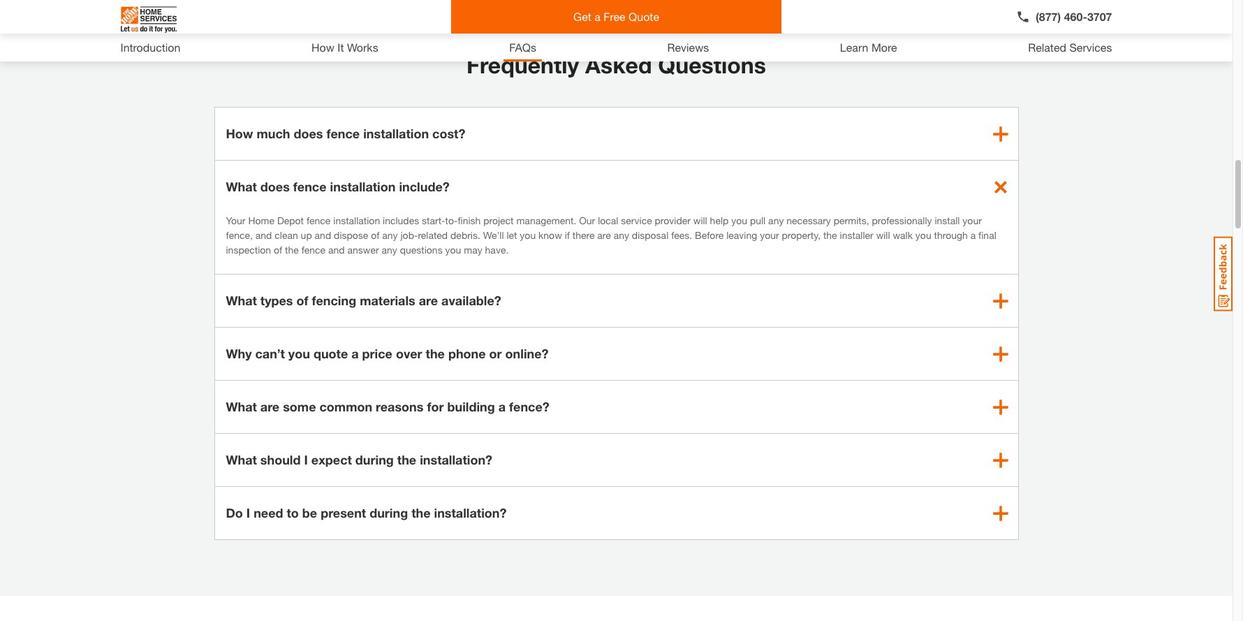 Task type: locate. For each thing, give the bounding box(es) containing it.
finish
[[458, 215, 481, 226]]

fence?
[[510, 399, 550, 414]]

should
[[261, 452, 301, 468]]

4 what from the top
[[226, 452, 257, 468]]

are right materials
[[419, 293, 438, 308]]

present
[[321, 505, 366, 521]]

fence,
[[226, 229, 253, 241]]

what
[[226, 179, 257, 194], [226, 293, 257, 308], [226, 399, 257, 414], [226, 452, 257, 468]]

does
[[294, 126, 323, 141], [261, 179, 290, 194]]

of
[[371, 229, 380, 241], [274, 244, 282, 256], [297, 293, 309, 308]]

some
[[283, 399, 316, 414]]

get
[[574, 10, 592, 23]]

get a free quote button
[[451, 0, 782, 34]]

how left it
[[312, 41, 335, 54]]

installation
[[364, 126, 429, 141], [330, 179, 396, 194], [334, 215, 380, 226]]

1 vertical spatial how
[[226, 126, 253, 141]]

any down local
[[614, 229, 630, 241]]

during right expect
[[356, 452, 394, 468]]

1 horizontal spatial will
[[877, 229, 891, 241]]

any right pull on the right top of page
[[769, 215, 784, 226]]

you right let
[[520, 229, 536, 241]]

questions
[[400, 244, 443, 256]]

provider
[[655, 215, 691, 226]]

and down home
[[256, 229, 272, 241]]

will left walk at the top right of page
[[877, 229, 891, 241]]

debris.
[[451, 229, 481, 241]]

dispose
[[334, 229, 369, 241]]

(877) 460-3707 link
[[1017, 8, 1113, 25]]

0 vertical spatial are
[[598, 229, 611, 241]]

of up answer
[[371, 229, 380, 241]]

0 vertical spatial does
[[294, 126, 323, 141]]

how for how it works
[[312, 41, 335, 54]]

i right do
[[247, 505, 250, 521]]

how
[[312, 41, 335, 54], [226, 126, 253, 141]]

will
[[694, 215, 708, 226], [877, 229, 891, 241]]

through
[[935, 229, 968, 241]]

your down pull on the right top of page
[[760, 229, 780, 241]]

faqs
[[510, 41, 537, 54]]

what left 'should'
[[226, 452, 257, 468]]

1 horizontal spatial i
[[304, 452, 308, 468]]

a left the fence?
[[499, 399, 506, 414]]

i
[[304, 452, 308, 468], [247, 505, 250, 521]]

during right present
[[370, 505, 408, 521]]

a left final
[[971, 229, 976, 241]]

a right get on the left top of the page
[[595, 10, 601, 23]]

materials
[[360, 293, 416, 308]]

0 vertical spatial of
[[371, 229, 380, 241]]

be
[[302, 505, 317, 521]]

permits,
[[834, 215, 870, 226]]

depot
[[277, 215, 304, 226]]

your up final
[[963, 215, 982, 226]]

why
[[226, 346, 252, 361]]

0 horizontal spatial i
[[247, 505, 250, 521]]

how it works
[[312, 41, 379, 54]]

inspection
[[226, 244, 271, 256]]

1 vertical spatial during
[[370, 505, 408, 521]]

1 horizontal spatial how
[[312, 41, 335, 54]]

will up before
[[694, 215, 708, 226]]

the
[[824, 229, 838, 241], [285, 244, 299, 256], [426, 346, 445, 361], [398, 452, 417, 468], [412, 505, 431, 521]]

2 what from the top
[[226, 293, 257, 308]]

1 vertical spatial does
[[261, 179, 290, 194]]

price
[[362, 346, 393, 361]]

3 what from the top
[[226, 399, 257, 414]]

frequently
[[467, 52, 579, 78]]

reasons
[[376, 399, 424, 414]]

what does fence installation include?
[[226, 179, 450, 194]]

much
[[257, 126, 290, 141]]

2 vertical spatial installation
[[334, 215, 380, 226]]

does right much
[[294, 126, 323, 141]]

1 vertical spatial are
[[419, 293, 438, 308]]

of right types on the top of the page
[[297, 293, 309, 308]]

1 horizontal spatial your
[[963, 215, 982, 226]]

2 vertical spatial of
[[297, 293, 309, 308]]

fencing
[[312, 293, 357, 308]]

phone
[[449, 346, 486, 361]]

of down clean
[[274, 244, 282, 256]]

0 horizontal spatial how
[[226, 126, 253, 141]]

services
[[1070, 41, 1113, 54]]

are left some
[[261, 399, 280, 414]]

if
[[565, 229, 570, 241]]

installation inside your home depot  fence installation includes start-to-finish project management. our local service provider will help you pull any necessary permits, professionally install your fence, and clean up and dispose of any job-related debris. we'll let you know if there are any disposal fees. before leaving your property, the installer will walk you through a final inspection of the fence and answer any questions you may have.
[[334, 215, 380, 226]]

your
[[963, 215, 982, 226], [760, 229, 780, 241]]

0 vertical spatial how
[[312, 41, 335, 54]]

what down why
[[226, 399, 257, 414]]

what left types on the top of the page
[[226, 293, 257, 308]]

a inside "button"
[[595, 10, 601, 23]]

2 horizontal spatial are
[[598, 229, 611, 241]]

installation for cost?
[[364, 126, 429, 141]]

you
[[732, 215, 748, 226], [520, 229, 536, 241], [916, 229, 932, 241], [446, 244, 461, 256], [289, 346, 310, 361]]

0 vertical spatial will
[[694, 215, 708, 226]]

does up home
[[261, 179, 290, 194]]

what up your
[[226, 179, 257, 194]]

1 horizontal spatial does
[[294, 126, 323, 141]]

2 horizontal spatial of
[[371, 229, 380, 241]]

what for what types of fencing materials are available?
[[226, 293, 257, 308]]

learn
[[841, 41, 869, 54]]

and
[[256, 229, 272, 241], [315, 229, 331, 241], [328, 244, 345, 256]]

(877)
[[1036, 10, 1062, 23]]

related
[[418, 229, 448, 241]]

1 horizontal spatial are
[[419, 293, 438, 308]]

2 vertical spatial are
[[261, 399, 280, 414]]

0 vertical spatial installation
[[364, 126, 429, 141]]

property,
[[782, 229, 821, 241]]

how left much
[[226, 126, 253, 141]]

1 what from the top
[[226, 179, 257, 194]]

are down local
[[598, 229, 611, 241]]

project
[[484, 215, 514, 226]]

you right walk at the top right of page
[[916, 229, 932, 241]]

a
[[595, 10, 601, 23], [971, 229, 976, 241], [352, 346, 359, 361], [499, 399, 506, 414]]

pull
[[751, 215, 766, 226]]

0 horizontal spatial of
[[274, 244, 282, 256]]

there
[[573, 229, 595, 241]]

1 vertical spatial will
[[877, 229, 891, 241]]

are
[[598, 229, 611, 241], [419, 293, 438, 308], [261, 399, 280, 414]]

i right 'should'
[[304, 452, 308, 468]]

0 horizontal spatial your
[[760, 229, 780, 241]]

what for what does fence installation include?
[[226, 179, 257, 194]]

local
[[598, 215, 619, 226]]

start-
[[422, 215, 446, 226]]

quote
[[314, 346, 348, 361]]

installation?
[[420, 452, 493, 468], [434, 505, 507, 521]]

common
[[320, 399, 373, 414]]

0 horizontal spatial does
[[261, 179, 290, 194]]

fence up what does fence installation include?
[[327, 126, 360, 141]]

asked
[[586, 52, 652, 78]]



Task type: vqa. For each thing, say whether or not it's contained in the screenshot.
the top wallpaper
no



Task type: describe. For each thing, give the bounding box(es) containing it.
1 vertical spatial of
[[274, 244, 282, 256]]

any down includes at top
[[382, 229, 398, 241]]

0 vertical spatial installation?
[[420, 452, 493, 468]]

cost?
[[433, 126, 466, 141]]

your home depot  fence installation includes start-to-finish project management. our local service provider will help you pull any necessary permits, professionally install your fence, and clean up and dispose of any job-related debris. we'll let you know if there are any disposal fees. before leaving your property, the installer will walk you through a final inspection of the fence and answer any questions you may have.
[[226, 215, 997, 256]]

learn more
[[841, 41, 898, 54]]

disposal
[[632, 229, 669, 241]]

fees.
[[672, 229, 693, 241]]

can't
[[255, 346, 285, 361]]

do i need to be present during the installation?
[[226, 505, 507, 521]]

works
[[347, 41, 379, 54]]

do it for you logo image
[[121, 1, 176, 38]]

installer
[[840, 229, 874, 241]]

why can't you quote a price over the phone or online?
[[226, 346, 549, 361]]

how for how much does fence installation cost?
[[226, 126, 253, 141]]

to
[[287, 505, 299, 521]]

and right up
[[315, 229, 331, 241]]

management.
[[517, 215, 577, 226]]

any right answer
[[382, 244, 398, 256]]

home
[[248, 215, 275, 226]]

service
[[622, 215, 653, 226]]

over
[[396, 346, 423, 361]]

leaving
[[727, 229, 758, 241]]

before
[[695, 229, 724, 241]]

available?
[[442, 293, 502, 308]]

know
[[539, 229, 562, 241]]

related
[[1029, 41, 1067, 54]]

introduction
[[121, 41, 181, 54]]

necessary
[[787, 215, 832, 226]]

0 vertical spatial during
[[356, 452, 394, 468]]

installation for includes
[[334, 215, 380, 226]]

frequently asked questions
[[467, 52, 767, 78]]

it
[[338, 41, 344, 54]]

what for what should i expect during the installation?
[[226, 452, 257, 468]]

includes
[[383, 215, 419, 226]]

(877) 460-3707
[[1036, 10, 1113, 23]]

1 vertical spatial installation
[[330, 179, 396, 194]]

what for what are some common reasons for building a fence?
[[226, 399, 257, 414]]

what should i expect during the installation?
[[226, 452, 493, 468]]

1 vertical spatial installation?
[[434, 505, 507, 521]]

you right can't
[[289, 346, 310, 361]]

get a free quote
[[574, 10, 660, 23]]

3707
[[1088, 10, 1113, 23]]

1 vertical spatial i
[[247, 505, 250, 521]]

fence up up
[[307, 215, 331, 226]]

feedback link image
[[1215, 236, 1233, 312]]

do
[[226, 505, 243, 521]]

1 horizontal spatial of
[[297, 293, 309, 308]]

and down dispose
[[328, 244, 345, 256]]

0 vertical spatial i
[[304, 452, 308, 468]]

460-
[[1065, 10, 1088, 23]]

let
[[507, 229, 517, 241]]

need
[[254, 505, 283, 521]]

more
[[872, 41, 898, 54]]

0 horizontal spatial will
[[694, 215, 708, 226]]

you down debris.
[[446, 244, 461, 256]]

or
[[490, 346, 502, 361]]

types
[[261, 293, 293, 308]]

help
[[710, 215, 729, 226]]

include?
[[399, 179, 450, 194]]

for
[[427, 399, 444, 414]]

a inside your home depot  fence installation includes start-to-finish project management. our local service provider will help you pull any necessary permits, professionally install your fence, and clean up and dispose of any job-related debris. we'll let you know if there are any disposal fees. before leaving your property, the installer will walk you through a final inspection of the fence and answer any questions you may have.
[[971, 229, 976, 241]]

are inside your home depot  fence installation includes start-to-finish project management. our local service provider will help you pull any necessary permits, professionally install your fence, and clean up and dispose of any job-related debris. we'll let you know if there are any disposal fees. before leaving your property, the installer will walk you through a final inspection of the fence and answer any questions you may have.
[[598, 229, 611, 241]]

reviews
[[668, 41, 710, 54]]

may
[[464, 244, 483, 256]]

job-
[[401, 229, 418, 241]]

questions
[[659, 52, 767, 78]]

final
[[979, 229, 997, 241]]

quote
[[629, 10, 660, 23]]

what types of fencing materials are available?
[[226, 293, 502, 308]]

related services
[[1029, 41, 1113, 54]]

building
[[448, 399, 495, 414]]

expect
[[312, 452, 352, 468]]

online?
[[506, 346, 549, 361]]

how much does fence installation cost?
[[226, 126, 466, 141]]

install
[[935, 215, 961, 226]]

professionally
[[872, 215, 933, 226]]

our
[[579, 215, 596, 226]]

fence down up
[[302, 244, 326, 256]]

your
[[226, 215, 246, 226]]

0 horizontal spatial are
[[261, 399, 280, 414]]

a left price
[[352, 346, 359, 361]]

walk
[[893, 229, 913, 241]]

have.
[[485, 244, 509, 256]]

we'll
[[483, 229, 504, 241]]

0 vertical spatial your
[[963, 215, 982, 226]]

to-
[[446, 215, 458, 226]]

1 vertical spatial your
[[760, 229, 780, 241]]

you up leaving
[[732, 215, 748, 226]]

clean
[[275, 229, 298, 241]]

fence up depot
[[293, 179, 327, 194]]

what are some common reasons for building a fence?
[[226, 399, 550, 414]]

up
[[301, 229, 312, 241]]



